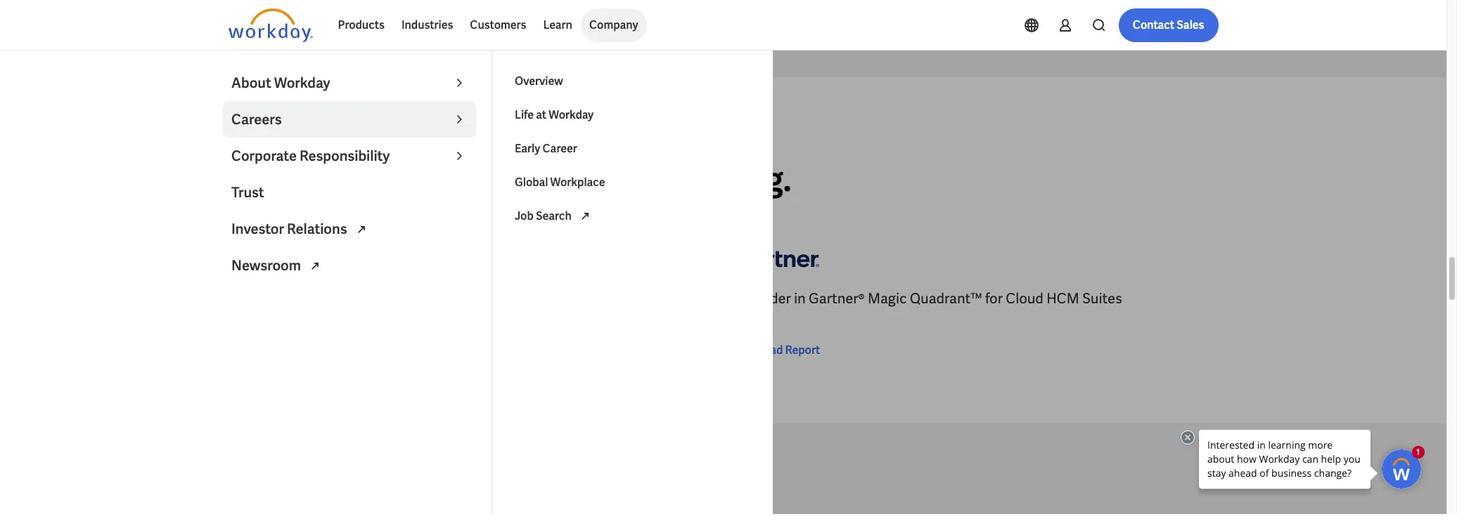 Task type: describe. For each thing, give the bounding box(es) containing it.
company
[[589, 18, 638, 32]]

enterprises
[[278, 310, 351, 328]]

early career
[[515, 141, 577, 156]]

report
[[785, 343, 820, 358]]

go to the homepage image
[[228, 8, 313, 42]]

corporate responsibility
[[231, 147, 390, 165]]

overview
[[515, 74, 563, 89]]

at
[[536, 108, 547, 122]]

investor relations link
[[223, 211, 476, 248]]

global workplace
[[515, 175, 605, 190]]

corporate
[[231, 147, 297, 165]]

1 vertical spatial workday
[[549, 108, 594, 122]]

workday inside dropdown button
[[274, 74, 330, 92]]

workplace
[[550, 175, 605, 190]]

read
[[757, 343, 783, 358]]

in for gartner®
[[794, 290, 806, 308]]

erp
[[574, 290, 599, 308]]

careers
[[231, 110, 282, 129]]

contact
[[1133, 18, 1174, 32]]

3 for from the left
[[985, 290, 1003, 308]]

what
[[228, 124, 257, 137]]

service-
[[623, 290, 674, 308]]

about workday
[[231, 74, 330, 92]]

gartner® inside a leader in 2023 gartner® magic quadrant™ for cloud erp for service- centric enterprises
[[336, 290, 392, 308]]

a for a leader in finance, hr, and planning.
[[228, 158, 252, 201]]

finance,
[[396, 158, 518, 201]]

life at workday link
[[506, 98, 759, 132]]

search
[[536, 209, 572, 224]]

a leader in 2023 gartner® magic quadrant™ for cloud erp for service- centric enterprises
[[228, 290, 674, 328]]

corporate responsibility button
[[223, 138, 476, 174]]

opens in a new tab image
[[353, 222, 370, 239]]

industries
[[401, 18, 453, 32]]

learn button
[[535, 8, 581, 42]]

2023
[[302, 290, 333, 308]]

global workplace link
[[506, 166, 759, 200]]

2 magic from the left
[[868, 290, 907, 308]]

overview link
[[506, 65, 759, 98]]

and
[[585, 158, 643, 201]]

opens in a new tab image for job search
[[577, 208, 593, 225]]

suites
[[1082, 290, 1122, 308]]

contact sales
[[1133, 18, 1204, 32]]

job search link
[[506, 200, 759, 234]]

responsibility
[[299, 147, 390, 165]]

hcm
[[1047, 290, 1079, 308]]

say
[[311, 124, 329, 137]]

cloud inside a leader in 2023 gartner® magic quadrant™ for cloud erp for service- centric enterprises
[[533, 290, 571, 308]]

a leader in finance, hr, and planning.
[[228, 158, 792, 201]]



Task type: locate. For each thing, give the bounding box(es) containing it.
a down what
[[228, 158, 252, 201]]

job
[[515, 209, 534, 224]]

a for a leader in 2023 gartner® magic quadrant™ for cloud erp for service- centric enterprises
[[228, 290, 238, 308]]

leader
[[258, 158, 355, 201]]

analysts
[[259, 124, 309, 137]]

about
[[231, 74, 271, 92]]

2 for from the left
[[602, 290, 620, 308]]

in
[[361, 158, 390, 201], [288, 290, 299, 308], [794, 290, 806, 308]]

1 horizontal spatial workday
[[549, 108, 594, 122]]

in up opens in a new tab image
[[361, 158, 390, 201]]

a leader in gartner® magic quadrant™ for cloud hcm suites
[[735, 290, 1122, 308]]

opens in a new tab image inside newsroom link
[[307, 258, 323, 275]]

opens in a new tab image up 2023
[[307, 258, 323, 275]]

for
[[512, 290, 530, 308], [602, 290, 620, 308], [985, 290, 1003, 308]]

read report
[[757, 343, 820, 358]]

read report link
[[735, 343, 820, 360]]

about workday button
[[223, 65, 476, 101]]

1 gartner® from the left
[[336, 290, 392, 308]]

company button
[[581, 8, 647, 42]]

a
[[228, 158, 252, 201], [228, 290, 238, 308], [735, 290, 744, 308]]

a up centric at the left bottom of the page
[[228, 290, 238, 308]]

life at workday
[[515, 108, 594, 122]]

investor relations
[[231, 220, 350, 238]]

products
[[338, 18, 385, 32]]

1 horizontal spatial for
[[602, 290, 620, 308]]

leader for a leader in 2023 gartner® magic quadrant™ for cloud erp for service- centric enterprises
[[241, 290, 285, 308]]

a for a leader in gartner® magic quadrant™ for cloud hcm suites
[[735, 290, 744, 308]]

1 horizontal spatial cloud
[[1006, 290, 1044, 308]]

relations
[[287, 220, 347, 238]]

1 horizontal spatial gartner®
[[809, 290, 865, 308]]

industries button
[[393, 8, 462, 42]]

sales
[[1177, 18, 1204, 32]]

early
[[515, 141, 540, 156]]

1 horizontal spatial quadrant™
[[910, 290, 982, 308]]

newsroom link
[[223, 248, 476, 284]]

magic inside a leader in 2023 gartner® magic quadrant™ for cloud erp for service- centric enterprises
[[395, 290, 434, 308]]

opens in a new tab image for newsroom
[[307, 258, 323, 275]]

in up report
[[794, 290, 806, 308]]

opens in a new tab image right search
[[577, 208, 593, 225]]

career
[[542, 141, 577, 156]]

0 horizontal spatial cloud
[[533, 290, 571, 308]]

0 horizontal spatial gartner®
[[336, 290, 392, 308]]

1 horizontal spatial opens in a new tab image
[[577, 208, 593, 225]]

1 magic from the left
[[395, 290, 434, 308]]

leader
[[241, 290, 285, 308], [747, 290, 791, 308]]

2 leader from the left
[[747, 290, 791, 308]]

0 horizontal spatial quadrant™
[[437, 290, 509, 308]]

what analysts say
[[228, 124, 329, 137]]

cloud
[[533, 290, 571, 308], [1006, 290, 1044, 308]]

opens in a new tab image inside the job search link
[[577, 208, 593, 225]]

for left hcm
[[985, 290, 1003, 308]]

contact sales link
[[1119, 8, 1218, 42]]

trust link
[[223, 174, 476, 211]]

careers button
[[223, 101, 476, 138]]

leader up centric at the left bottom of the page
[[241, 290, 285, 308]]

1 horizontal spatial gartner image
[[735, 239, 819, 278]]

for right erp
[[602, 290, 620, 308]]

workday
[[274, 74, 330, 92], [549, 108, 594, 122]]

gartner® up report
[[809, 290, 865, 308]]

leader inside a leader in 2023 gartner® magic quadrant™ for cloud erp for service- centric enterprises
[[241, 290, 285, 308]]

global
[[515, 175, 548, 190]]

quadrant™
[[437, 290, 509, 308], [910, 290, 982, 308]]

1 horizontal spatial leader
[[747, 290, 791, 308]]

leader up "read"
[[747, 290, 791, 308]]

0 horizontal spatial for
[[512, 290, 530, 308]]

gartner®
[[336, 290, 392, 308], [809, 290, 865, 308]]

gartner image
[[228, 239, 313, 278], [735, 239, 819, 278]]

1 horizontal spatial magic
[[868, 290, 907, 308]]

1 gartner image from the left
[[228, 239, 313, 278]]

newsroom
[[231, 257, 304, 275]]

0 vertical spatial workday
[[274, 74, 330, 92]]

0 horizontal spatial opens in a new tab image
[[307, 258, 323, 275]]

a inside a leader in 2023 gartner® magic quadrant™ for cloud erp for service- centric enterprises
[[228, 290, 238, 308]]

cloud left hcm
[[1006, 290, 1044, 308]]

hr,
[[524, 158, 578, 201]]

1 cloud from the left
[[533, 290, 571, 308]]

customers button
[[462, 8, 535, 42]]

products button
[[329, 8, 393, 42]]

centric
[[228, 310, 275, 328]]

trust
[[231, 184, 264, 202]]

cloud left erp
[[533, 290, 571, 308]]

magic
[[395, 290, 434, 308], [868, 290, 907, 308]]

opens in a new tab image
[[577, 208, 593, 225], [307, 258, 323, 275]]

customers
[[470, 18, 526, 32]]

gartner image for gartner®
[[735, 239, 819, 278]]

2 horizontal spatial in
[[794, 290, 806, 308]]

2 horizontal spatial for
[[985, 290, 1003, 308]]

0 vertical spatial opens in a new tab image
[[577, 208, 593, 225]]

workday right at
[[549, 108, 594, 122]]

0 horizontal spatial workday
[[274, 74, 330, 92]]

a up read report link
[[735, 290, 744, 308]]

gartner® down newsroom link at the left
[[336, 290, 392, 308]]

for left erp
[[512, 290, 530, 308]]

1 quadrant™ from the left
[[437, 290, 509, 308]]

investor
[[231, 220, 284, 238]]

2 cloud from the left
[[1006, 290, 1044, 308]]

0 horizontal spatial in
[[288, 290, 299, 308]]

in for finance,
[[361, 158, 390, 201]]

0 horizontal spatial leader
[[241, 290, 285, 308]]

planning.
[[650, 158, 792, 201]]

job search
[[515, 209, 574, 224]]

gartner image for 2023
[[228, 239, 313, 278]]

1 vertical spatial opens in a new tab image
[[307, 258, 323, 275]]

quadrant™ inside a leader in 2023 gartner® magic quadrant™ for cloud erp for service- centric enterprises
[[437, 290, 509, 308]]

1 for from the left
[[512, 290, 530, 308]]

leader for a leader in gartner® magic quadrant™ for cloud hcm suites
[[747, 290, 791, 308]]

learn
[[543, 18, 572, 32]]

in left 2023
[[288, 290, 299, 308]]

life
[[515, 108, 534, 122]]

early career link
[[506, 132, 759, 166]]

1 leader from the left
[[241, 290, 285, 308]]

0 horizontal spatial magic
[[395, 290, 434, 308]]

0 horizontal spatial gartner image
[[228, 239, 313, 278]]

2 gartner image from the left
[[735, 239, 819, 278]]

workday up analysts
[[274, 74, 330, 92]]

2 gartner® from the left
[[809, 290, 865, 308]]

in inside a leader in 2023 gartner® magic quadrant™ for cloud erp for service- centric enterprises
[[288, 290, 299, 308]]

1 horizontal spatial in
[[361, 158, 390, 201]]

2 quadrant™ from the left
[[910, 290, 982, 308]]

in for 2023
[[288, 290, 299, 308]]



Task type: vqa. For each thing, say whether or not it's contained in the screenshot.
completion
no



